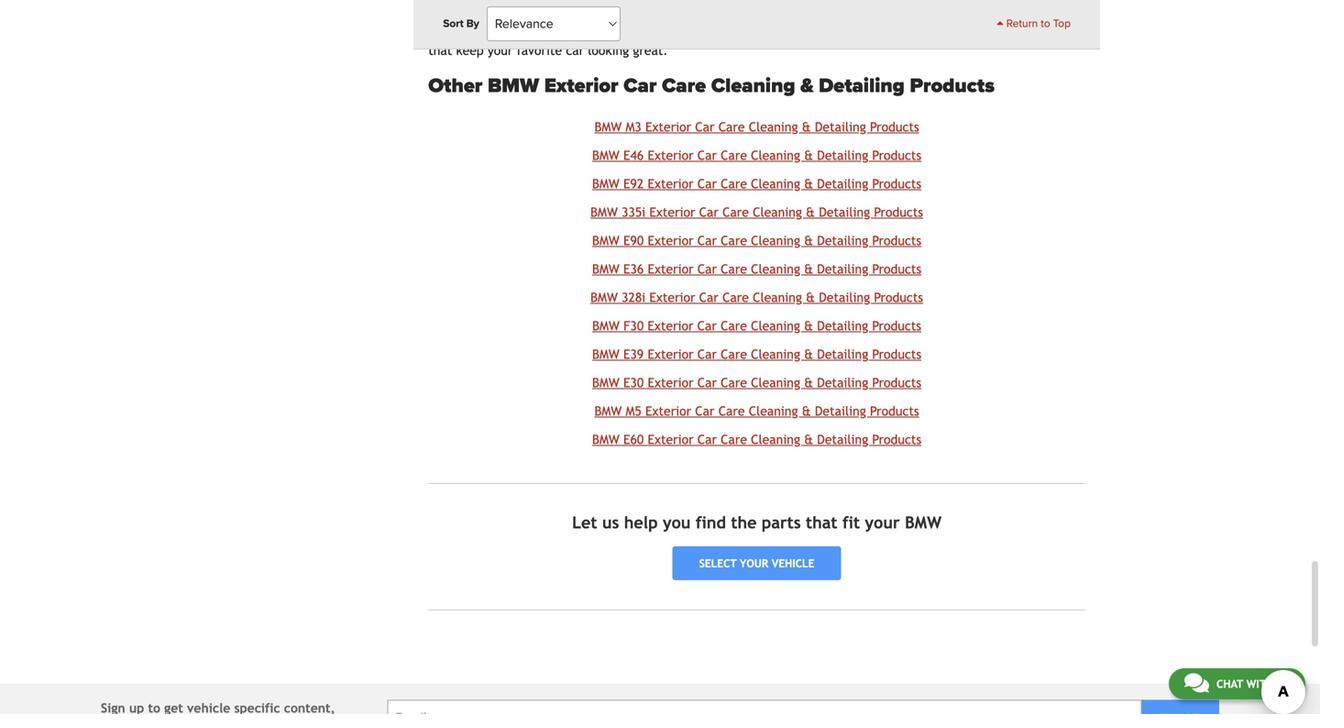 Task type: locate. For each thing, give the bounding box(es) containing it.
products for bmw e30 exterior car care cleaning & detailing products
[[873, 375, 922, 390]]

bmw for bmw f30 exterior car care cleaning & detailing products
[[593, 319, 620, 333]]

bmw e30 exterior car care cleaning & detailing products link
[[593, 375, 922, 390]]

bmw left "m5"
[[595, 404, 622, 419]]

0 vertical spatial products
[[745, 5, 795, 19]]

cleaning up bmw e46 exterior car care cleaning & detailing products
[[749, 120, 798, 134]]

detailing for bmw m5 exterior car care cleaning & detailing products
[[815, 404, 867, 419]]

that down grime,
[[429, 43, 452, 58]]

& down bmw 335i exterior car care cleaning & detailing products
[[805, 233, 814, 248]]

bmw for bmw e90 exterior car care cleaning & detailing products
[[593, 233, 620, 248]]

products for bmw e36 exterior car care cleaning & detailing products
[[873, 262, 922, 276]]

cleaning down bmw 328i exterior car care cleaning & detailing products link
[[751, 319, 801, 333]]

great.
[[633, 43, 668, 58]]

care up bmw e60 exterior car care cleaning & detailing products link
[[719, 404, 745, 419]]

have
[[856, 24, 883, 39]]

exterior for 335i
[[650, 205, 696, 220]]

detailing
[[819, 74, 905, 98], [815, 120, 867, 134], [818, 148, 869, 163], [818, 176, 869, 191], [819, 205, 871, 220], [818, 233, 869, 248], [818, 262, 869, 276], [819, 290, 871, 305], [817, 319, 869, 333], [818, 347, 869, 362], [818, 375, 869, 390], [815, 404, 867, 419], [818, 432, 869, 447]]

care for e92
[[721, 176, 748, 191]]

shining
[[751, 24, 791, 39]]

care up bmw e46 exterior car care cleaning & detailing products
[[719, 120, 745, 134]]

exterior right e90 at the top left
[[648, 233, 694, 248]]

& down 'finish,'
[[801, 74, 814, 98]]

return to top link
[[997, 16, 1071, 32]]

bmw f30 exterior car care cleaning & detailing products
[[593, 319, 922, 333]]

& for bmw e30 exterior car care cleaning & detailing products
[[805, 375, 814, 390]]

f30
[[624, 319, 644, 333]]

products up the shining on the top of the page
[[745, 5, 795, 19]]

care up bmw e30 exterior car care cleaning & detailing products
[[721, 347, 748, 362]]

e30
[[624, 375, 644, 390]]

bmw for bmw m3 exterior car care cleaning & detailing products
[[595, 120, 622, 134]]

care for e30
[[721, 375, 748, 390]]

products
[[910, 74, 995, 98], [870, 120, 920, 134], [873, 148, 922, 163], [873, 176, 922, 191], [874, 205, 924, 220], [873, 233, 922, 248], [873, 262, 922, 276], [874, 290, 924, 305], [873, 319, 922, 333], [873, 347, 922, 362], [873, 375, 922, 390], [870, 404, 920, 419], [873, 432, 922, 447]]

you
[[663, 513, 691, 532]]

for
[[459, 5, 475, 19]]

bmw down favorite
[[488, 74, 539, 98]]

products for bmw m5 exterior car care cleaning & detailing products
[[870, 404, 920, 419]]

& up bmw 328i exterior car care cleaning & detailing products
[[805, 262, 814, 276]]

care up bmw e90 exterior car care cleaning & detailing products
[[723, 205, 749, 220]]

exterior right 335i
[[650, 205, 696, 220]]

products for bmw e90 exterior car care cleaning & detailing products
[[873, 233, 922, 248]]

cleaning
[[712, 74, 796, 98], [749, 120, 798, 134], [751, 148, 801, 163], [751, 176, 801, 191], [753, 205, 803, 220], [751, 233, 801, 248], [751, 262, 801, 276], [753, 290, 803, 305], [751, 319, 801, 333], [751, 347, 801, 362], [751, 375, 801, 390], [749, 404, 798, 419], [751, 432, 801, 447]]

328i
[[622, 290, 646, 305]]

& up bmw e92 exterior car care cleaning & detailing products link
[[805, 148, 814, 163]]

cleaning down bmw f30 exterior car care cleaning & detailing products link
[[751, 347, 801, 362]]

bmw left 335i
[[591, 205, 618, 220]]

exterior right e39
[[648, 347, 694, 362]]

1 horizontal spatial the
[[1024, 5, 1043, 19]]

products down sun, on the right of page
[[1034, 24, 1083, 39]]

care down bmw m3 exterior car care cleaning & detailing products link
[[721, 148, 748, 163]]

exterior right e60
[[648, 432, 694, 447]]

exterior for e36
[[648, 262, 694, 276]]

& for bmw m5 exterior car care cleaning & detailing products
[[802, 404, 811, 419]]

that left fit
[[806, 513, 838, 532]]

exterior right e92
[[648, 176, 694, 191]]

care down great.
[[662, 74, 706, 98]]

car for e90
[[698, 233, 717, 248]]

bmw e92 exterior car care cleaning & detailing products
[[593, 176, 922, 191]]

bmw left e46
[[593, 148, 620, 163]]

1 vertical spatial the
[[731, 513, 757, 532]]

care down the bmw m5 exterior car care cleaning & detailing products
[[721, 432, 748, 447]]

1 vertical spatial products
[[1034, 24, 1083, 39]]

that
[[429, 43, 452, 58], [806, 513, 838, 532]]

& up bmw e46 exterior car care cleaning & detailing products
[[802, 120, 811, 134]]

care for m3
[[719, 120, 745, 134]]

car down "airborne" on the top
[[566, 43, 584, 58]]

1 horizontal spatial products
[[1034, 24, 1083, 39]]

care up bmw m5 exterior car care cleaning & detailing products link
[[721, 375, 748, 390]]

detailing for bmw 335i exterior car care cleaning & detailing products
[[819, 205, 871, 220]]

bmw left e92
[[593, 176, 620, 191]]

car up bmw e39 exterior car care cleaning & detailing products
[[698, 319, 717, 333]]

cleaning for e39
[[751, 347, 801, 362]]

bmw left e39
[[593, 347, 620, 362]]

let
[[572, 513, 598, 532]]

car for 335i
[[700, 205, 719, 220]]

exterior right e30
[[648, 375, 694, 390]]

& for bmw e39 exterior car care cleaning & detailing products
[[805, 347, 814, 362]]

& down bmw 328i exterior car care cleaning & detailing products link
[[805, 319, 814, 333]]

bmw left m3
[[595, 120, 622, 134]]

bmw e46 exterior car care cleaning & detailing products
[[593, 148, 922, 163]]

cleaning up the bmw f30 exterior car care cleaning & detailing products
[[753, 290, 803, 305]]

1 horizontal spatial car
[[566, 43, 584, 58]]

bmw
[[488, 74, 539, 98], [595, 120, 622, 134], [593, 148, 620, 163], [593, 176, 620, 191], [591, 205, 618, 220], [593, 233, 620, 248], [593, 262, 620, 276], [591, 290, 618, 305], [593, 319, 620, 333], [593, 347, 620, 362], [593, 375, 620, 390], [595, 404, 622, 419], [593, 432, 620, 447], [905, 513, 942, 532]]

cleaning up bmw m5 exterior car care cleaning & detailing products link
[[751, 375, 801, 390]]

care up bmw e39 exterior car care cleaning & detailing products
[[721, 319, 747, 333]]

care down bmw e36 exterior car care cleaning & detailing products at top
[[723, 290, 749, 305]]

bmw left e30
[[593, 375, 620, 390]]

the inside "care for your car like a pro. use premium quality care products from ecs tuning to fend off attacks by the sun, grime, road salt, and airborne chemicals. from start to shining finish, we have professional car cleaning products that keep your favorite car looking great."
[[1024, 5, 1043, 19]]

car down bmw e46 exterior car care cleaning & detailing products
[[698, 176, 717, 191]]

car for e92
[[698, 176, 717, 191]]

cleaning for m3
[[749, 120, 798, 134]]

parts
[[762, 513, 801, 532]]

1 vertical spatial car
[[960, 24, 978, 39]]

cleaning up bmw e60 exterior car care cleaning & detailing products link
[[749, 404, 798, 419]]

exterior
[[545, 74, 619, 98], [646, 120, 692, 134], [648, 148, 694, 163], [648, 176, 694, 191], [650, 205, 696, 220], [648, 233, 694, 248], [648, 262, 694, 276], [650, 290, 696, 305], [648, 319, 694, 333], [648, 347, 694, 362], [648, 375, 694, 390], [646, 404, 692, 419], [648, 432, 694, 447]]

ecs
[[830, 5, 851, 19]]

care for e90
[[721, 233, 748, 248]]

1 horizontal spatial that
[[806, 513, 838, 532]]

car up bmw e30 exterior car care cleaning & detailing products
[[698, 347, 717, 362]]

select
[[700, 557, 737, 570]]

care up bmw e36 exterior car care cleaning & detailing products at top
[[721, 233, 748, 248]]

0 horizontal spatial that
[[429, 43, 452, 58]]

detailing for bmw 328i exterior car care cleaning & detailing products
[[819, 290, 871, 305]]

the right by
[[1024, 5, 1043, 19]]

car down bmw e90 exterior car care cleaning & detailing products
[[698, 262, 717, 276]]

car for e36
[[698, 262, 717, 276]]

car down bmw e36 exterior car care cleaning & detailing products at top
[[700, 290, 719, 305]]

cleaning down the bmw m5 exterior car care cleaning & detailing products
[[751, 432, 801, 447]]

335i
[[622, 205, 646, 220]]

exterior down looking
[[545, 74, 619, 98]]

m5
[[626, 404, 642, 419]]

detailing for bmw e30 exterior car care cleaning & detailing products
[[818, 375, 869, 390]]

care up grime,
[[429, 5, 455, 19]]

bmw left f30
[[593, 319, 620, 333]]

bmw for bmw 335i exterior car care cleaning & detailing products
[[591, 205, 618, 220]]

bmw m5 exterior car care cleaning & detailing products link
[[595, 404, 920, 419]]

& down bmw f30 exterior car care cleaning & detailing products link
[[805, 347, 814, 362]]

exterior right f30
[[648, 319, 694, 333]]

0 vertical spatial the
[[1024, 5, 1043, 19]]

cleaning up bmw 328i exterior car care cleaning & detailing products
[[751, 262, 801, 276]]

bmw for bmw e92 exterior car care cleaning & detailing products
[[593, 176, 620, 191]]

exterior right m3
[[646, 120, 692, 134]]

car down bmw e92 exterior car care cleaning & detailing products link
[[700, 205, 719, 220]]

bmw e39 exterior car care cleaning & detailing products
[[593, 347, 922, 362]]

exterior right 328i
[[650, 290, 696, 305]]

car down "other bmw exterior car care cleaning & detailing products" on the top
[[696, 120, 715, 134]]

& up bmw f30 exterior car care cleaning & detailing products link
[[806, 290, 815, 305]]

& up the bmw m5 exterior car care cleaning & detailing products
[[805, 375, 814, 390]]

car down bmw m3 exterior car care cleaning & detailing products link
[[698, 148, 717, 163]]

us
[[603, 513, 619, 532]]

& up bmw 335i exterior car care cleaning & detailing products link
[[805, 176, 814, 191]]

car up bmw e36 exterior car care cleaning & detailing products at top
[[698, 233, 717, 248]]

cleaning up bmw 335i exterior car care cleaning & detailing products link
[[751, 176, 801, 191]]

0 horizontal spatial products
[[745, 5, 795, 19]]

cleaning down bmw m3 exterior car care cleaning & detailing products link
[[751, 148, 801, 163]]

chat with us
[[1217, 678, 1291, 691]]

& down the bmw m5 exterior car care cleaning & detailing products
[[805, 432, 814, 447]]

road
[[470, 24, 496, 39]]

bmw left e60
[[593, 432, 620, 447]]

return to top
[[1004, 17, 1071, 30]]

grime,
[[429, 24, 466, 39]]

& for bmw e46 exterior car care cleaning & detailing products
[[805, 148, 814, 163]]

care
[[429, 5, 455, 19], [662, 74, 706, 98], [719, 120, 745, 134], [721, 148, 748, 163], [721, 176, 748, 191], [723, 205, 749, 220], [721, 233, 748, 248], [721, 262, 748, 276], [723, 290, 749, 305], [721, 319, 747, 333], [721, 347, 748, 362], [721, 375, 748, 390], [719, 404, 745, 419], [721, 432, 748, 447]]

2 horizontal spatial to
[[1041, 17, 1051, 30]]

care down bmw e46 exterior car care cleaning & detailing products
[[721, 176, 748, 191]]

car down great.
[[624, 74, 657, 98]]

cleaning for bmw
[[712, 74, 796, 98]]

bmw left 328i
[[591, 290, 618, 305]]

& up bmw e90 exterior car care cleaning & detailing products link
[[806, 205, 815, 220]]

to left fend
[[896, 5, 908, 19]]

attacks
[[961, 5, 1003, 19]]

your right the select
[[740, 557, 769, 570]]

care for m5
[[719, 404, 745, 419]]

sort by
[[443, 17, 480, 30]]

your down the salt,
[[488, 43, 513, 58]]

car up the salt,
[[508, 5, 527, 19]]

we
[[835, 24, 852, 39]]

cleaning down bmw 335i exterior car care cleaning & detailing products link
[[751, 233, 801, 248]]

care down bmw e90 exterior car care cleaning & detailing products link
[[721, 262, 748, 276]]

to down care at the right of page
[[736, 24, 748, 39]]

to left the 'top'
[[1041, 17, 1051, 30]]

e46
[[624, 148, 644, 163]]

cleaning for e46
[[751, 148, 801, 163]]

cleaning up bmw e90 exterior car care cleaning & detailing products link
[[753, 205, 803, 220]]

bmw left e90 at the top left
[[593, 233, 620, 248]]

the right find
[[731, 513, 757, 532]]

a
[[555, 5, 562, 19]]

bmw left e36
[[593, 262, 620, 276]]

& up bmw e60 exterior car care cleaning & detailing products link
[[802, 404, 811, 419]]

detailing for bmw e92 exterior car care cleaning & detailing products
[[818, 176, 869, 191]]

car up bmw e60 exterior car care cleaning & detailing products link
[[696, 404, 715, 419]]

car down attacks
[[960, 24, 978, 39]]

cleaning for e36
[[751, 262, 801, 276]]

2 vertical spatial car
[[566, 43, 584, 58]]

0 vertical spatial that
[[429, 43, 452, 58]]

vehicle
[[772, 557, 815, 570]]

other
[[429, 74, 483, 98]]

the
[[1024, 5, 1043, 19], [731, 513, 757, 532]]

care for e46
[[721, 148, 748, 163]]

to
[[896, 5, 908, 19], [1041, 17, 1051, 30], [736, 24, 748, 39]]

bmw 328i exterior car care cleaning & detailing products
[[591, 290, 924, 305]]

your
[[479, 5, 505, 19], [488, 43, 513, 58], [865, 513, 900, 532], [740, 557, 769, 570]]

exterior right "m5"
[[646, 404, 692, 419]]

0 horizontal spatial the
[[731, 513, 757, 532]]

care
[[716, 5, 742, 19]]

cleaning up bmw m3 exterior car care cleaning & detailing products link
[[712, 74, 796, 98]]

car down bmw m5 exterior car care cleaning & detailing products link
[[698, 432, 717, 447]]

car
[[624, 74, 657, 98], [696, 120, 715, 134], [698, 148, 717, 163], [698, 176, 717, 191], [700, 205, 719, 220], [698, 233, 717, 248], [698, 262, 717, 276], [700, 290, 719, 305], [698, 319, 717, 333], [698, 347, 717, 362], [698, 375, 717, 390], [696, 404, 715, 419], [698, 432, 717, 447]]

products
[[745, 5, 795, 19], [1034, 24, 1083, 39]]

exterior right e46
[[648, 148, 694, 163]]

exterior right e36
[[648, 262, 694, 276]]

care for e36
[[721, 262, 748, 276]]

cleaning for m5
[[749, 404, 798, 419]]

car up bmw m5 exterior car care cleaning & detailing products link
[[698, 375, 717, 390]]

0 horizontal spatial to
[[736, 24, 748, 39]]

premium
[[618, 5, 669, 19]]

bmw for bmw m5 exterior car care cleaning & detailing products
[[595, 404, 622, 419]]

car for f30
[[698, 319, 717, 333]]

0 horizontal spatial car
[[508, 5, 527, 19]]

return
[[1007, 17, 1039, 30]]

bmw f30 exterior car care cleaning & detailing products link
[[593, 319, 922, 333]]



Task type: describe. For each thing, give the bounding box(es) containing it.
products for bmw e39 exterior car care cleaning & detailing products
[[873, 347, 922, 362]]

& for bmw f30 exterior car care cleaning & detailing products
[[805, 319, 814, 333]]

care for your car like a pro. use premium quality care products from ecs tuning to fend off attacks by the sun, grime, road salt, and airborne chemicals. from start to shining finish, we have professional car cleaning products that keep your favorite car looking great.
[[429, 5, 1083, 58]]

sort
[[443, 17, 464, 30]]

bmw m5 exterior car care cleaning & detailing products
[[595, 404, 920, 419]]

car for e39
[[698, 347, 717, 362]]

detailing for bmw e36 exterior car care cleaning & detailing products
[[818, 262, 869, 276]]

airborne
[[554, 24, 602, 39]]

chat with us link
[[1169, 669, 1306, 700]]

bmw 335i exterior car care cleaning & detailing products
[[591, 205, 924, 220]]

off
[[941, 5, 958, 19]]

exterior for e90
[[648, 233, 694, 248]]

looking
[[588, 43, 629, 58]]

0 vertical spatial car
[[508, 5, 527, 19]]

care for e60
[[721, 432, 748, 447]]

& for bmw 335i exterior car care cleaning & detailing products
[[806, 205, 815, 220]]

cleaning for e90
[[751, 233, 801, 248]]

exterior for bmw
[[545, 74, 619, 98]]

exterior for 328i
[[650, 290, 696, 305]]

products for other bmw exterior car care cleaning & detailing products
[[910, 74, 995, 98]]

bmw for bmw e30 exterior car care cleaning & detailing products
[[593, 375, 620, 390]]

cleaning for 328i
[[753, 290, 803, 305]]

bmw for bmw e39 exterior car care cleaning & detailing products
[[593, 347, 620, 362]]

let us help you find the parts that fit your     bmw
[[572, 513, 942, 532]]

car for m3
[[696, 120, 715, 134]]

exterior for e46
[[648, 148, 694, 163]]

& for bmw e92 exterior car care cleaning & detailing products
[[805, 176, 814, 191]]

1 vertical spatial that
[[806, 513, 838, 532]]

care for e39
[[721, 347, 748, 362]]

bmw e36 exterior car care cleaning & detailing products link
[[593, 262, 922, 276]]

car for 328i
[[700, 290, 719, 305]]

from
[[799, 5, 826, 19]]

to inside 'link'
[[1041, 17, 1051, 30]]

e90
[[624, 233, 644, 248]]

use
[[593, 5, 614, 19]]

that inside "care for your car like a pro. use premium quality care products from ecs tuning to fend off attacks by the sun, grime, road salt, and airborne chemicals. from start to shining finish, we have professional car cleaning products that keep your favorite car looking great."
[[429, 43, 452, 58]]

bmw e60 exterior car care cleaning & detailing products
[[593, 432, 922, 447]]

cleaning for e60
[[751, 432, 801, 447]]

exterior for e60
[[648, 432, 694, 447]]

fit
[[843, 513, 860, 532]]

us
[[1277, 678, 1291, 691]]

car for e46
[[698, 148, 717, 163]]

exterior for m3
[[646, 120, 692, 134]]

by
[[467, 17, 480, 30]]

& for bmw m3 exterior car care cleaning & detailing products
[[802, 120, 811, 134]]

bmw e60 exterior car care cleaning & detailing products link
[[593, 432, 922, 447]]

& for bmw e60 exterior car care cleaning & detailing products
[[805, 432, 814, 447]]

chat
[[1217, 678, 1244, 691]]

bmw e90 exterior car care cleaning & detailing products
[[593, 233, 922, 248]]

care for f30
[[721, 319, 747, 333]]

your right fit
[[865, 513, 900, 532]]

salt,
[[500, 24, 525, 39]]

exterior for e92
[[648, 176, 694, 191]]

car for e30
[[698, 375, 717, 390]]

e60
[[624, 432, 644, 447]]

finish,
[[795, 24, 831, 39]]

bmw 335i exterior car care cleaning & detailing products link
[[591, 205, 924, 220]]

& for bmw 328i exterior car care cleaning & detailing products
[[806, 290, 815, 305]]

detailing for bmw f30 exterior car care cleaning & detailing products
[[817, 319, 869, 333]]

Email email field
[[388, 700, 1142, 715]]

bmw e30 exterior car care cleaning & detailing products
[[593, 375, 922, 390]]

detailing for other bmw exterior car care cleaning & detailing products
[[819, 74, 905, 98]]

detailing for bmw e90 exterior car care cleaning & detailing products
[[818, 233, 869, 248]]

cleaning for e30
[[751, 375, 801, 390]]

bmw m3 exterior car care cleaning & detailing products
[[595, 120, 920, 134]]

& for bmw e90 exterior car care cleaning & detailing products
[[805, 233, 814, 248]]

exterior for e30
[[648, 375, 694, 390]]

care inside "care for your car like a pro. use premium quality care products from ecs tuning to fend off attacks by the sun, grime, road salt, and airborne chemicals. from start to shining finish, we have professional car cleaning products that keep your favorite car looking great."
[[429, 5, 455, 19]]

e39
[[624, 347, 644, 362]]

with
[[1247, 678, 1274, 691]]

detailing for bmw e39 exterior car care cleaning & detailing products
[[818, 347, 869, 362]]

comments image
[[1185, 672, 1210, 694]]

bmw e39 exterior car care cleaning & detailing products link
[[593, 347, 922, 362]]

pro.
[[566, 5, 590, 19]]

bmw for bmw e46 exterior car care cleaning & detailing products
[[593, 148, 620, 163]]

products for bmw f30 exterior car care cleaning & detailing products
[[873, 319, 922, 333]]

products for bmw e92 exterior car care cleaning & detailing products
[[873, 176, 922, 191]]

cleaning
[[982, 24, 1030, 39]]

exterior for f30
[[648, 319, 694, 333]]

products for bmw 328i exterior car care cleaning & detailing products
[[874, 290, 924, 305]]

cleaning for f30
[[751, 319, 801, 333]]

& for bmw e36 exterior car care cleaning & detailing products
[[805, 262, 814, 276]]

top
[[1054, 17, 1071, 30]]

chemicals.
[[606, 24, 668, 39]]

keep
[[456, 43, 484, 58]]

exterior for e39
[[648, 347, 694, 362]]

from
[[671, 24, 701, 39]]

1 horizontal spatial to
[[896, 5, 908, 19]]

caret up image
[[997, 17, 1004, 28]]

sun,
[[1047, 5, 1071, 19]]

cleaning for e92
[[751, 176, 801, 191]]

bmw for bmw 328i exterior car care cleaning & detailing products
[[591, 290, 618, 305]]

quality
[[673, 5, 713, 19]]

by
[[1007, 5, 1020, 19]]

care for 335i
[[723, 205, 749, 220]]

find
[[696, 513, 726, 532]]

and
[[529, 24, 550, 39]]

bmw for bmw e36 exterior car care cleaning & detailing products
[[593, 262, 620, 276]]

fend
[[911, 5, 937, 19]]

m3
[[626, 120, 642, 134]]

bmw m3 exterior car care cleaning & detailing products link
[[595, 120, 920, 134]]

cleaning for 335i
[[753, 205, 803, 220]]

your inside button
[[740, 557, 769, 570]]

bmw e46 exterior car care cleaning & detailing products link
[[593, 148, 922, 163]]

products for bmw 335i exterior car care cleaning & detailing products
[[874, 205, 924, 220]]

help
[[624, 513, 658, 532]]

professional
[[887, 24, 956, 39]]

tuning
[[855, 5, 892, 19]]

bmw e92 exterior car care cleaning & detailing products link
[[593, 176, 922, 191]]

car for e60
[[698, 432, 717, 447]]

e92
[[624, 176, 644, 191]]

car for bmw
[[624, 74, 657, 98]]

like
[[530, 5, 551, 19]]

2 horizontal spatial car
[[960, 24, 978, 39]]

exterior for m5
[[646, 404, 692, 419]]

select your vehicle
[[700, 557, 815, 570]]

other bmw exterior car care cleaning & detailing products
[[429, 74, 995, 98]]

detailing for bmw m3 exterior car care cleaning & detailing products
[[815, 120, 867, 134]]

favorite
[[517, 43, 562, 58]]

bmw for bmw e60 exterior car care cleaning & detailing products
[[593, 432, 620, 447]]

products for bmw e60 exterior car care cleaning & detailing products
[[873, 432, 922, 447]]

care for bmw
[[662, 74, 706, 98]]

select your vehicle button
[[673, 547, 842, 581]]

care for 328i
[[723, 290, 749, 305]]

start
[[705, 24, 732, 39]]

bmw e90 exterior car care cleaning & detailing products link
[[593, 233, 922, 248]]

products for bmw m3 exterior car care cleaning & detailing products
[[870, 120, 920, 134]]

bmw e36 exterior car care cleaning & detailing products
[[593, 262, 922, 276]]

products for bmw e46 exterior car care cleaning & detailing products
[[873, 148, 922, 163]]

& for other bmw exterior car care cleaning & detailing products
[[801, 74, 814, 98]]

detailing for bmw e60 exterior car care cleaning & detailing products
[[818, 432, 869, 447]]

car for m5
[[696, 404, 715, 419]]

detailing for bmw e46 exterior car care cleaning & detailing products
[[818, 148, 869, 163]]

your up the road at left
[[479, 5, 505, 19]]

bmw 328i exterior car care cleaning & detailing products link
[[591, 290, 924, 305]]

bmw right fit
[[905, 513, 942, 532]]

e36
[[624, 262, 644, 276]]



Task type: vqa. For each thing, say whether or not it's contained in the screenshot.
4
no



